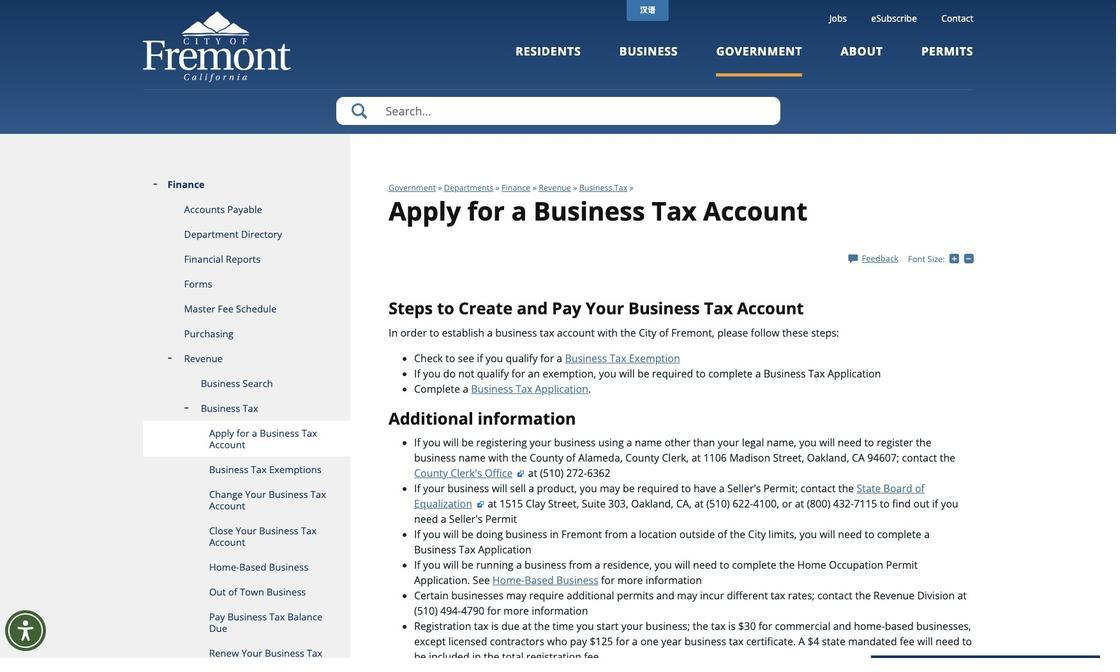 Task type: describe. For each thing, give the bounding box(es) containing it.
you down the equalization
[[423, 528, 441, 542]]

of inside the state board of equalization
[[915, 482, 925, 496]]

3 » from the left
[[533, 183, 537, 193]]

incur
[[700, 589, 724, 603]]

fremont,
[[672, 326, 715, 340]]

clerk,
[[662, 451, 689, 465]]

1 horizontal spatial government link
[[716, 43, 803, 76]]

0 horizontal spatial may
[[506, 589, 527, 603]]

jobs
[[830, 12, 847, 24]]

financial reports link
[[143, 247, 350, 272]]

tax inside 'apply for a business tax account'
[[302, 427, 317, 440]]

if your business will sell a product, you may be required to have a seller's permit; contact the
[[414, 482, 857, 496]]

suite
[[582, 497, 606, 511]]

apply inside government » departments » finance » revenue » business tax apply for a business tax account
[[389, 193, 461, 228]]

1 vertical spatial application
[[535, 382, 588, 396]]

complete inside if you will be running a business from a residence, you will need to complete the home occupation permit application.  see
[[732, 559, 777, 573]]

seller's inside at 1515 clay street, suite 303, oakland, ca, at (510) 622-4100, or at (800) 432-7115 to find out if you need a seller's permit
[[449, 513, 483, 527]]

exemptions
[[269, 463, 322, 476]]

a right sell
[[529, 482, 534, 496]]

close your business tax account link
[[143, 519, 350, 555]]

fremont
[[562, 528, 602, 542]]

mandated
[[848, 635, 897, 649]]

tax left rates;
[[771, 589, 786, 603]]

account inside change your business tax account
[[209, 500, 245, 513]]

to inside if you will be running a business from a residence, you will need to complete the home occupation permit application.  see
[[720, 559, 730, 573]]

be inside if you will be running a business from a residence, you will need to complete the home occupation permit application.  see
[[462, 559, 474, 573]]

0 vertical spatial business tax link
[[579, 183, 628, 193]]

not
[[458, 367, 474, 381]]

please
[[717, 326, 748, 340]]

account inside government » departments » finance » revenue » business tax apply for a business tax account
[[703, 193, 808, 228]]

you right 'name,'
[[799, 436, 817, 450]]

your up 1106
[[718, 436, 740, 450]]

certificate.
[[746, 635, 796, 649]]

licensed
[[448, 635, 487, 649]]

if inside check to see if you qualify for a business tax exemption if you do not qualify for an exemption, you will be required to complete a business tax application complete a business tax application .
[[477, 351, 483, 365]]

than
[[693, 436, 715, 450]]

to up ca,
[[681, 482, 691, 496]]

different
[[727, 589, 768, 603]]

will down office
[[492, 482, 507, 496]]

0 horizontal spatial county
[[414, 467, 448, 481]]

who
[[547, 635, 567, 649]]

see
[[458, 351, 474, 365]]

permits
[[617, 589, 654, 603]]

account inside 'apply for a business tax account'
[[209, 438, 245, 451]]

city inside if you will be doing business in fremont from a location outside of the city limits, you will need to complete a business tax application
[[748, 528, 766, 542]]

tax inside close your business tax account
[[301, 525, 317, 537]]

be inside check to see if you qualify for a business tax exemption if you do not qualify for an exemption, you will be required to complete a business tax application complete a business tax application .
[[638, 367, 650, 381]]

1 vertical spatial government link
[[389, 183, 436, 193]]

1 vertical spatial information
[[646, 574, 702, 588]]

a right have
[[719, 482, 725, 496]]

one
[[641, 635, 659, 649]]

business up 'alameda,'
[[554, 436, 596, 450]]

need inside at 1515 clay street, suite 303, oakland, ca, at (510) 622-4100, or at (800) 432-7115 to find out if you need a seller's permit
[[414, 513, 438, 527]]

0 vertical spatial more
[[618, 574, 643, 588]]

to up establish
[[437, 297, 454, 320]]

will down the (800)
[[820, 528, 835, 542]]

town
[[240, 586, 264, 599]]

a up exemption,
[[557, 351, 562, 365]]

0 vertical spatial revenue link
[[539, 183, 571, 193]]

a inside at 1515 clay street, suite 303, oakland, ca, at (510) 622-4100, or at (800) 432-7115 to find out if you need a seller's permit
[[441, 513, 447, 527]]

departments
[[444, 183, 494, 193]]

you right "limits," in the right of the page
[[800, 528, 817, 542]]

to inside the certain businesses may require additional permits and may incur different tax rates; contact the revenue division at (510) 494-4790 for more information registration tax is due at the time you start your business; the tax is $30 for commercial and home-based businesses, except licensed contractors who pay $125 for a one year business tax certificate. a $4 state mandated fee will need to be included in the total registration fee
[[962, 635, 972, 649]]

at up product,
[[528, 467, 538, 481]]

a up home-based business for more information
[[595, 559, 600, 573]]

information inside the certain businesses may require additional permits and may incur different tax rates; contact the revenue division at (510) 494-4790 for more information registration tax is due at the time you start your business; the tax is $30 for commercial and home-based businesses, except licensed contractors who pay $125 for a one year business tax certificate. a $4 state mandated fee will need to be included in the total registration fee
[[532, 605, 588, 619]]

you down check on the bottom
[[423, 367, 441, 381]]

apply for a business tax account
[[209, 427, 317, 451]]

additional
[[567, 589, 614, 603]]

0 horizontal spatial revenue
[[184, 352, 223, 365]]

you inside at 1515 clay street, suite 303, oakland, ca, at (510) 622-4100, or at (800) 432-7115 to find out if you need a seller's permit
[[941, 497, 959, 511]]

department
[[184, 228, 239, 241]]

1106
[[704, 451, 727, 465]]

0 horizontal spatial finance
[[168, 178, 205, 191]]

account inside close your business tax account
[[209, 536, 245, 549]]

steps to create and pay your business tax account in order to establish a business tax account with the city of fremont, please follow these steps:
[[389, 297, 839, 340]]

of inside if you will be registering your business using a name other than your legal name, you will need to register the business name with the county of alameda, county clerk, at 1106 madison street, oakland, ca 94607; contact the county clerk's office
[[566, 451, 576, 465]]

1 vertical spatial contact
[[801, 482, 836, 496]]

.
[[588, 382, 591, 396]]

you up suite
[[580, 482, 597, 496]]

exemption
[[629, 351, 680, 365]]

business inside steps to create and pay your business tax account in order to establish a business tax account with the city of fremont, please follow these steps:
[[629, 297, 700, 320]]

1 horizontal spatial home-based business link
[[493, 574, 599, 588]]

state
[[857, 482, 881, 496]]

you right see on the bottom
[[486, 351, 503, 365]]

you down additional
[[423, 436, 441, 450]]

business tax
[[201, 402, 258, 415]]

exemption,
[[543, 367, 596, 381]]

home
[[798, 559, 826, 573]]

to up do
[[446, 351, 455, 365]]

a inside if you will be registering your business using a name other than your legal name, you will need to register the business name with the county of alameda, county clerk, at 1106 madison street, oakland, ca 94607; contact the county clerk's office
[[627, 436, 632, 450]]

0 horizontal spatial name
[[459, 451, 486, 465]]

business inside the certain businesses may require additional permits and may incur different tax rates; contact the revenue division at (510) 494-4790 for more information registration tax is due at the time you start your business; the tax is $30 for commercial and home-based businesses, except licensed contractors who pay $125 for a one year business tax certificate. a $4 state mandated fee will need to be included in the total registration fee
[[685, 635, 726, 649]]

home-
[[854, 620, 885, 634]]

(800)
[[807, 497, 831, 511]]

will down the equalization
[[443, 528, 459, 542]]

about link
[[841, 43, 883, 76]]

government for government
[[716, 43, 803, 59]]

in inside the certain businesses may require additional permits and may incur different tax rates; contact the revenue division at (510) 494-4790 for more information registration tax is due at the time you start your business; the tax is $30 for commercial and home-based businesses, except licensed contractors who pay $125 for a one year business tax certificate. a $4 state mandated fee will need to be included in the total registration fee
[[472, 651, 481, 659]]

be inside if you will be registering your business using a name other than your legal name, you will need to register the business name with the county of alameda, county clerk, at 1106 madison street, oakland, ca 94607; contact the county clerk's office
[[462, 436, 474, 450]]

with inside steps to create and pay your business tax account in order to establish a business tax account with the city of fremont, please follow these steps:
[[598, 326, 618, 340]]

product,
[[537, 482, 577, 496]]

business tax exemptions
[[209, 463, 322, 476]]

if you will be running a business from a residence, you will need to complete the home occupation permit application.  see
[[414, 559, 918, 588]]

financial
[[184, 253, 223, 266]]

at (510) 272-6362
[[526, 467, 611, 481]]

be inside if you will be doing business in fremont from a location outside of the city limits, you will need to complete a business tax application
[[462, 528, 474, 542]]

business up clerk's
[[414, 451, 456, 465]]

business inside if you will be doing business in fremont from a location outside of the city limits, you will need to complete a business tax application
[[414, 543, 456, 557]]

need inside if you will be doing business in fremont from a location outside of the city limits, you will need to complete a business tax application
[[838, 528, 862, 542]]

additional information
[[389, 408, 576, 430]]

2 horizontal spatial and
[[833, 620, 852, 634]]

will up application.
[[443, 559, 459, 573]]

4790
[[461, 605, 485, 619]]

6362
[[587, 467, 611, 481]]

business search
[[201, 377, 273, 390]]

have
[[694, 482, 717, 496]]

if for if your business will sell a product, you may be required to have a seller's permit; contact the
[[414, 482, 421, 496]]

business inside steps to create and pay your business tax account in order to establish a business tax account with the city of fremont, please follow these steps:
[[495, 326, 537, 340]]

business down county clerk's office link at the bottom of page
[[448, 482, 489, 496]]

a down "out"
[[924, 528, 930, 542]]

state board of equalization
[[414, 482, 925, 511]]

about
[[841, 43, 883, 59]]

432-
[[833, 497, 854, 511]]

register
[[877, 436, 913, 450]]

94607;
[[868, 451, 899, 465]]

tax left $30
[[711, 620, 726, 634]]

font
[[908, 253, 926, 265]]

fee
[[218, 303, 234, 315]]

close your business tax account
[[209, 525, 317, 549]]

business inside home-based business link
[[269, 561, 308, 574]]

board
[[884, 482, 913, 496]]

permit inside if you will be running a business from a residence, you will need to complete the home occupation permit application.  see
[[886, 559, 918, 573]]

year
[[661, 635, 682, 649]]

revenue inside the certain businesses may require additional permits and may incur different tax rates; contact the revenue division at (510) 494-4790 for more information registration tax is due at the time you start your business; the tax is $30 for commercial and home-based businesses, except licensed contractors who pay $125 for a one year business tax certificate. a $4 state mandated fee will need to be included in the total registration fee
[[874, 589, 915, 603]]

limits,
[[769, 528, 797, 542]]

occupation
[[829, 559, 884, 573]]

home-based business
[[209, 561, 308, 574]]

master fee schedule link
[[143, 297, 350, 322]]

at right ca,
[[694, 497, 704, 511]]

find
[[892, 497, 911, 511]]

if you will be registering your business using a name other than your legal name, you will need to register the business name with the county of alameda, county clerk, at 1106 madison street, oakland, ca 94607; contact the county clerk's office
[[414, 436, 956, 481]]

you up application.
[[423, 559, 441, 573]]

permit inside at 1515 clay street, suite 303, oakland, ca, at (510) 622-4100, or at (800) 432-7115 to find out if you need a seller's permit
[[485, 513, 517, 527]]

based for home-based business for more information
[[525, 574, 554, 588]]

county clerk's office link
[[414, 467, 526, 481]]

establish
[[442, 326, 484, 340]]

permits
[[922, 43, 974, 59]]

from inside if you will be doing business in fremont from a location outside of the city limits, you will need to complete a business tax application
[[605, 528, 628, 542]]

columnusercontrol3 main content
[[350, 134, 976, 659]]

business;
[[646, 620, 690, 634]]

0 vertical spatial seller's
[[727, 482, 761, 496]]

registering
[[476, 436, 527, 450]]

+ link
[[950, 253, 964, 264]]

0 horizontal spatial home-based business link
[[143, 555, 350, 580]]

1 horizontal spatial may
[[600, 482, 620, 496]]

tax inside steps to create and pay your business tax account in order to establish a business tax account with the city of fremont, please follow these steps:
[[704, 297, 733, 320]]

pay inside steps to create and pay your business tax account in order to establish a business tax account with the city of fremont, please follow these steps:
[[552, 297, 582, 320]]

business inside out of town business link
[[267, 586, 306, 599]]

tax inside business tax exemptions link
[[251, 463, 267, 476]]

2 is from the left
[[728, 620, 736, 634]]

office
[[485, 467, 513, 481]]

at right division
[[958, 589, 967, 603]]

a left 'location'
[[631, 528, 636, 542]]

0 vertical spatial information
[[478, 408, 576, 430]]

contact
[[942, 12, 974, 24]]

street, inside if you will be registering your business using a name other than your legal name, you will need to register the business name with the county of alameda, county clerk, at 1106 madison street, oakland, ca 94607; contact the county clerk's office
[[773, 451, 804, 465]]

will right 'name,'
[[820, 436, 835, 450]]

tax down 4790
[[474, 620, 489, 634]]

272-
[[566, 467, 587, 481]]

based for home-based business
[[239, 561, 267, 574]]

feedback
[[862, 253, 899, 264]]

303,
[[608, 497, 629, 511]]

clerk's
[[451, 467, 482, 481]]

legal
[[742, 436, 764, 450]]

-
[[974, 253, 976, 264]]

pay inside pay business tax balance due
[[209, 611, 225, 624]]

tax inside steps to create and pay your business tax account in order to establish a business tax account with the city of fremont, please follow these steps:
[[540, 326, 554, 340]]

government for government » departments » finance » revenue » business tax apply for a business tax account
[[389, 183, 436, 193]]

more inside the certain businesses may require additional permits and may incur different tax rates; contact the revenue division at (510) 494-4790 for more information registration tax is due at the time you start your business; the tax is $30 for commercial and home-based businesses, except licensed contractors who pay $125 for a one year business tax certificate. a $4 state mandated fee will need to be included in the total registration fee
[[504, 605, 529, 619]]

(510) inside the certain businesses may require additional permits and may incur different tax rates; contact the revenue division at (510) 494-4790 for more information registration tax is due at the time you start your business; the tax is $30 for commercial and home-based businesses, except licensed contractors who pay $125 for a one year business tax certificate. a $4 state mandated fee will need to be included in the total registration fee
[[414, 605, 438, 619]]

and inside steps to create and pay your business tax account in order to establish a business tax account with the city of fremont, please follow these steps:
[[517, 297, 548, 320]]

font size: link
[[908, 253, 945, 265]]

if for if you will be running a business from a residence, you will need to complete the home occupation permit application.  see
[[414, 559, 421, 573]]

finance inside government » departments » finance » revenue » business tax apply for a business tax account
[[502, 183, 531, 193]]

tax inside if you will be doing business in fremont from a location outside of the city limits, you will need to complete a business tax application
[[459, 543, 476, 557]]

a down follow
[[755, 367, 761, 381]]

at 1515 clay street, suite 303, oakland, ca, at (510) 622-4100, or at (800) 432-7115 to find out if you need a seller's permit
[[414, 497, 959, 527]]

to inside if you will be doing business in fremont from a location outside of the city limits, you will need to complete a business tax application
[[865, 528, 875, 542]]

esubscribe
[[871, 12, 917, 24]]

commercial
[[775, 620, 831, 634]]

accounts payable link
[[143, 197, 350, 222]]

outside
[[680, 528, 715, 542]]

registration
[[414, 620, 471, 634]]

your up the equalization
[[423, 482, 445, 496]]

you down if you will be doing business in fremont from a location outside of the city limits, you will need to complete a business tax application
[[655, 559, 672, 573]]

out of town business link
[[143, 580, 350, 605]]

will inside check to see if you qualify for a business tax exemption if you do not qualify for an exemption, you will be required to complete a business tax application complete a business tax application .
[[619, 367, 635, 381]]

to inside at 1515 clay street, suite 303, oakland, ca, at (510) 622-4100, or at (800) 432-7115 to find out if you need a seller's permit
[[880, 497, 890, 511]]

1 horizontal spatial county
[[530, 451, 564, 465]]

location
[[639, 528, 677, 542]]

in inside if you will be doing business in fremont from a location outside of the city limits, you will need to complete a business tax application
[[550, 528, 559, 542]]

business inside if you will be doing business in fremont from a location outside of the city limits, you will need to complete a business tax application
[[506, 528, 547, 542]]

be up the 303,
[[623, 482, 635, 496]]

1 horizontal spatial finance link
[[502, 183, 531, 193]]

complete inside if you will be doing business in fremont from a location outside of the city limits, you will need to complete a business tax application
[[877, 528, 922, 542]]

out
[[209, 586, 226, 599]]

business inside if you will be running a business from a residence, you will need to complete the home occupation permit application.  see
[[525, 559, 566, 573]]

a right the running
[[516, 559, 522, 573]]



Task type: locate. For each thing, give the bounding box(es) containing it.
business
[[619, 43, 678, 59], [579, 183, 612, 193], [534, 193, 645, 228], [629, 297, 700, 320], [565, 351, 607, 365], [764, 367, 806, 381], [201, 377, 240, 390], [471, 382, 513, 396], [201, 402, 240, 415], [260, 427, 299, 440], [209, 463, 249, 476], [269, 488, 308, 501], [259, 525, 299, 537], [414, 543, 456, 557], [269, 561, 308, 574], [556, 574, 599, 588], [267, 586, 306, 599], [227, 611, 267, 624]]

is left due
[[491, 620, 499, 634]]

of right out
[[228, 586, 237, 599]]

permit down the 1515 on the left
[[485, 513, 517, 527]]

pay down out
[[209, 611, 225, 624]]

1 horizontal spatial more
[[618, 574, 643, 588]]

of inside out of town business link
[[228, 586, 237, 599]]

home-based business link up town
[[143, 555, 350, 580]]

your up account
[[586, 297, 624, 320]]

need down businesses,
[[936, 635, 960, 649]]

for
[[468, 193, 505, 228], [540, 351, 554, 365], [512, 367, 525, 381], [237, 427, 249, 440], [601, 574, 615, 588], [487, 605, 501, 619], [759, 620, 772, 634], [616, 635, 630, 649]]

0 vertical spatial government link
[[716, 43, 803, 76]]

residence,
[[603, 559, 652, 573]]

business inside business tax exemptions link
[[209, 463, 249, 476]]

with
[[598, 326, 618, 340], [488, 451, 509, 465]]

1 horizontal spatial revenue link
[[539, 183, 571, 193]]

1 vertical spatial and
[[656, 589, 675, 603]]

2 horizontal spatial application
[[828, 367, 881, 381]]

1 vertical spatial fee
[[584, 651, 599, 659]]

you inside the certain businesses may require additional permits and may incur different tax rates; contact the revenue division at (510) 494-4790 for more information registration tax is due at the time you start your business; the tax is $30 for commercial and home-based businesses, except licensed contractors who pay $125 for a one year business tax certificate. a $4 state mandated fee will need to be included in the total registration fee
[[577, 620, 594, 634]]

1 vertical spatial name
[[459, 451, 486, 465]]

0 horizontal spatial government
[[389, 183, 436, 193]]

0 horizontal spatial seller's
[[449, 513, 483, 527]]

complete up different
[[732, 559, 777, 573]]

0 vertical spatial complete
[[708, 367, 753, 381]]

1 vertical spatial business tax link
[[143, 396, 350, 421]]

from down the 303,
[[605, 528, 628, 542]]

if inside if you will be doing business in fremont from a location outside of the city limits, you will need to complete a business tax application
[[414, 528, 421, 542]]

1 vertical spatial in
[[472, 651, 481, 659]]

2 horizontal spatial (510)
[[706, 497, 730, 511]]

0 vertical spatial from
[[605, 528, 628, 542]]

3 if from the top
[[414, 482, 421, 496]]

may up the 303,
[[600, 482, 620, 496]]

if inside if you will be running a business from a residence, you will need to complete the home occupation permit application.  see
[[414, 559, 421, 573]]

0 horizontal spatial permit
[[485, 513, 517, 527]]

your for change your business tax account
[[245, 488, 266, 501]]

2 vertical spatial complete
[[732, 559, 777, 573]]

need up "incur"
[[693, 559, 717, 573]]

in left fremont
[[550, 528, 559, 542]]

be down additional information
[[462, 436, 474, 450]]

to down fremont, at the right of page
[[696, 367, 706, 381]]

residents link
[[516, 43, 581, 76]]

business up require on the bottom of page
[[525, 559, 566, 573]]

if inside check to see if you qualify for a business tax exemption if you do not qualify for an exemption, you will be required to complete a business tax application complete a business tax application .
[[414, 367, 421, 381]]

require
[[529, 589, 564, 603]]

1 vertical spatial government
[[389, 183, 436, 193]]

at down than
[[692, 451, 701, 465]]

permit
[[485, 513, 517, 527], [886, 559, 918, 573]]

certain
[[414, 589, 449, 603]]

may left require on the bottom of page
[[506, 589, 527, 603]]

will inside the certain businesses may require additional permits and may incur different tax rates; contact the revenue division at (510) 494-4790 for more information registration tax is due at the time you start your business; the tax is $30 for commercial and home-based businesses, except licensed contractors who pay $125 for a one year business tax certificate. a $4 state mandated fee will need to be included in the total registration fee
[[917, 635, 933, 649]]

your
[[586, 297, 624, 320], [245, 488, 266, 501], [236, 525, 257, 537]]

- link
[[964, 253, 976, 264]]

seller's down the equalization
[[449, 513, 483, 527]]

revenue inside government » departments » finance » revenue » business tax apply for a business tax account
[[539, 183, 571, 193]]

based
[[885, 620, 914, 634]]

see
[[473, 574, 490, 588]]

(510)
[[540, 467, 564, 481], [706, 497, 730, 511], [414, 605, 438, 619]]

business down clay
[[506, 528, 547, 542]]

close
[[209, 525, 233, 537]]

2 horizontal spatial revenue
[[874, 589, 915, 603]]

businesses,
[[916, 620, 971, 634]]

more
[[618, 574, 643, 588], [504, 605, 529, 619]]

1 horizontal spatial in
[[550, 528, 559, 542]]

home- inside columnusercontrol3 main content
[[493, 574, 525, 588]]

application inside if you will be doing business in fremont from a location outside of the city limits, you will need to complete a business tax application
[[478, 543, 532, 557]]

account
[[557, 326, 595, 340]]

to down the 7115
[[865, 528, 875, 542]]

a inside government » departments » finance » revenue » business tax apply for a business tax account
[[511, 193, 527, 228]]

font size:
[[908, 253, 945, 265]]

need inside if you will be registering your business using a name other than your legal name, you will need to register the business name with the county of alameda, county clerk, at 1106 madison street, oakland, ca 94607; contact the county clerk's office
[[838, 436, 862, 450]]

1 horizontal spatial business tax link
[[579, 183, 628, 193]]

of right outside
[[718, 528, 727, 542]]

Search text field
[[336, 97, 780, 125]]

permit;
[[764, 482, 798, 496]]

1 if from the top
[[414, 367, 421, 381]]

the inside steps to create and pay your business tax account in order to establish a business tax account with the city of fremont, please follow these steps:
[[621, 326, 636, 340]]

if down the equalization
[[414, 528, 421, 542]]

at right due
[[522, 620, 532, 634]]

4 if from the top
[[414, 528, 421, 542]]

1 vertical spatial oakland,
[[631, 497, 674, 511]]

required up ca,
[[637, 482, 679, 496]]

rates;
[[788, 589, 815, 603]]

will down if you will be doing business in fremont from a location outside of the city limits, you will need to complete a business tax application
[[675, 559, 690, 573]]

business search link
[[143, 371, 350, 396]]

tax down $30
[[729, 635, 744, 649]]

1 horizontal spatial fee
[[900, 635, 915, 649]]

for inside 'apply for a business tax account'
[[237, 427, 249, 440]]

1 horizontal spatial home-
[[493, 574, 525, 588]]

business link
[[619, 43, 678, 76]]

county up the equalization
[[414, 467, 448, 481]]

$125
[[590, 635, 613, 649]]

business down create
[[495, 326, 537, 340]]

0 vertical spatial oakland,
[[807, 451, 849, 465]]

with inside if you will be registering your business using a name other than your legal name, you will need to register the business name with the county of alameda, county clerk, at 1106 madison street, oakland, ca 94607; contact the county clerk's office
[[488, 451, 509, 465]]

complete down please at right
[[708, 367, 753, 381]]

to
[[437, 297, 454, 320], [430, 326, 439, 340], [446, 351, 455, 365], [696, 367, 706, 381], [864, 436, 874, 450], [681, 482, 691, 496], [880, 497, 890, 511], [865, 528, 875, 542], [720, 559, 730, 573], [962, 635, 972, 649]]

0 horizontal spatial pay
[[209, 611, 225, 624]]

of up exemption
[[659, 326, 669, 340]]

the inside if you will be doing business in fremont from a location outside of the city limits, you will need to complete a business tax application
[[730, 528, 746, 542]]

permit right occupation
[[886, 559, 918, 573]]

need up occupation
[[838, 528, 862, 542]]

contact link
[[942, 12, 974, 24]]

your inside steps to create and pay your business tax account in order to establish a business tax account with the city of fremont, please follow these steps:
[[586, 297, 624, 320]]

additional
[[389, 408, 473, 430]]

at
[[692, 451, 701, 465], [528, 467, 538, 481], [488, 497, 497, 511], [694, 497, 704, 511], [795, 497, 804, 511], [958, 589, 967, 603], [522, 620, 532, 634]]

1 horizontal spatial revenue
[[539, 183, 571, 193]]

a right departments link
[[511, 193, 527, 228]]

an
[[528, 367, 540, 381]]

government inside government » departments » finance » revenue » business tax apply for a business tax account
[[389, 183, 436, 193]]

1 horizontal spatial pay
[[552, 297, 582, 320]]

application
[[828, 367, 881, 381], [535, 382, 588, 396], [478, 543, 532, 557]]

alameda,
[[578, 451, 623, 465]]

at left the 1515 on the left
[[488, 497, 497, 511]]

if you will be doing business in fremont from a location outside of the city limits, you will need to complete a business tax application
[[414, 528, 930, 557]]

oakland, inside if you will be registering your business using a name other than your legal name, you will need to register the business name with the county of alameda, county clerk, at 1106 madison street, oakland, ca 94607; contact the county clerk's office
[[807, 451, 849, 465]]

home- inside home-based business link
[[209, 561, 239, 574]]

follow
[[751, 326, 780, 340]]

1 » from the left
[[438, 183, 442, 193]]

due
[[501, 620, 520, 634]]

0 vertical spatial required
[[652, 367, 693, 381]]

based up town
[[239, 561, 267, 574]]

a down not
[[463, 382, 469, 396]]

4 » from the left
[[573, 183, 577, 193]]

will
[[619, 367, 635, 381], [443, 436, 459, 450], [820, 436, 835, 450], [492, 482, 507, 496], [443, 528, 459, 542], [820, 528, 835, 542], [443, 559, 459, 573], [675, 559, 690, 573], [917, 635, 933, 649]]

complete inside check to see if you qualify for a business tax exemption if you do not qualify for an exemption, you will be required to complete a business tax application complete a business tax application .
[[708, 367, 753, 381]]

a left one
[[632, 635, 638, 649]]

0 vertical spatial permit
[[485, 513, 517, 527]]

start
[[597, 620, 619, 634]]

from up home-based business for more information
[[569, 559, 592, 573]]

tax
[[540, 326, 554, 340], [771, 589, 786, 603], [474, 620, 489, 634], [711, 620, 726, 634], [729, 635, 744, 649]]

your inside the certain businesses may require additional permits and may incur different tax rates; contact the revenue division at (510) 494-4790 for more information registration tax is due at the time you start your business; the tax is $30 for commercial and home-based businesses, except licensed contractors who pay $125 for a one year business tax certificate. a $4 state mandated fee will need to be included in the total registration fee
[[621, 620, 643, 634]]

0 vertical spatial fee
[[900, 635, 915, 649]]

account inside steps to create and pay your business tax account in order to establish a business tax account with the city of fremont, please follow these steps:
[[737, 297, 804, 320]]

based inside columnusercontrol3 main content
[[525, 574, 554, 588]]

other
[[665, 436, 691, 450]]

for inside government » departments » finance » revenue » business tax apply for a business tax account
[[468, 193, 505, 228]]

1 horizontal spatial oakland,
[[807, 451, 849, 465]]

2 vertical spatial your
[[236, 525, 257, 537]]

0 horizontal spatial application
[[478, 543, 532, 557]]

be down except
[[414, 651, 426, 659]]

tax inside pay business tax balance due
[[269, 611, 285, 624]]

the
[[621, 326, 636, 340], [916, 436, 932, 450], [511, 451, 527, 465], [940, 451, 956, 465], [839, 482, 854, 496], [730, 528, 746, 542], [779, 559, 795, 573], [855, 589, 871, 603], [534, 620, 550, 634], [693, 620, 708, 634], [484, 651, 499, 659]]

1 horizontal spatial street,
[[773, 451, 804, 465]]

1 vertical spatial permit
[[886, 559, 918, 573]]

steps:
[[811, 326, 839, 340]]

qualify
[[506, 351, 538, 365], [477, 367, 509, 381]]

be inside the certain businesses may require additional permits and may incur different tax rates; contact the revenue division at (510) 494-4790 for more information registration tax is due at the time you start your business; the tax is $30 for commercial and home-based businesses, except licensed contractors who pay $125 for a one year business tax certificate. a $4 state mandated fee will need to be included in the total registration fee
[[414, 651, 426, 659]]

if for if you will be doing business in fremont from a location outside of the city limits, you will need to complete a business tax application
[[414, 528, 421, 542]]

your inside change your business tax account
[[245, 488, 266, 501]]

home-based business link up require on the bottom of page
[[493, 574, 599, 588]]

your right registering
[[530, 436, 551, 450]]

0 horizontal spatial government link
[[389, 183, 436, 193]]

these
[[782, 326, 809, 340]]

1 horizontal spatial (510)
[[540, 467, 564, 481]]

0 vertical spatial city
[[639, 326, 657, 340]]

of inside if you will be doing business in fremont from a location outside of the city limits, you will need to complete a business tax application
[[718, 528, 727, 542]]

street, down product,
[[548, 497, 579, 511]]

1 vertical spatial apply
[[209, 427, 234, 440]]

in
[[389, 326, 398, 340]]

0 vertical spatial contact
[[902, 451, 937, 465]]

business
[[495, 326, 537, 340], [554, 436, 596, 450], [414, 451, 456, 465], [448, 482, 489, 496], [506, 528, 547, 542], [525, 559, 566, 573], [685, 635, 726, 649]]

contact up the (800)
[[801, 482, 836, 496]]

1 horizontal spatial based
[[525, 574, 554, 588]]

be down exemption
[[638, 367, 650, 381]]

1 vertical spatial revenue link
[[143, 347, 350, 371]]

application down exemption,
[[535, 382, 588, 396]]

information up time
[[532, 605, 588, 619]]

1 is from the left
[[491, 620, 499, 634]]

home- for home-based business for more information
[[493, 574, 525, 588]]

complete down find
[[877, 528, 922, 542]]

required inside check to see if you qualify for a business tax exemption if you do not qualify for an exemption, you will be required to complete a business tax application complete a business tax application .
[[652, 367, 693, 381]]

to up ca
[[864, 436, 874, 450]]

search
[[243, 377, 273, 390]]

(510) down have
[[706, 497, 730, 511]]

0 horizontal spatial revenue link
[[143, 347, 350, 371]]

2 vertical spatial and
[[833, 620, 852, 634]]

1 vertical spatial required
[[637, 482, 679, 496]]

pay business tax balance due link
[[143, 605, 350, 641]]

you up pay
[[577, 620, 594, 634]]

with up office
[[488, 451, 509, 465]]

1 horizontal spatial if
[[932, 497, 938, 511]]

check
[[414, 351, 443, 365]]

street, inside at 1515 clay street, suite 303, oakland, ca, at (510) 622-4100, or at (800) 432-7115 to find out if you need a seller's permit
[[548, 497, 579, 511]]

2 horizontal spatial county
[[626, 451, 659, 465]]

payable
[[227, 203, 262, 216]]

1 horizontal spatial finance
[[502, 183, 531, 193]]

2 horizontal spatial may
[[677, 589, 697, 603]]

your for close your business tax account
[[236, 525, 257, 537]]

0 horizontal spatial from
[[569, 559, 592, 573]]

if up the equalization
[[414, 482, 421, 496]]

contact inside if you will be registering your business using a name other than your legal name, you will need to register the business name with the county of alameda, county clerk, at 1106 madison street, oakland, ca 94607; contact the county clerk's office
[[902, 451, 937, 465]]

if for if you will be registering your business using a name other than your legal name, you will need to register the business name with the county of alameda, county clerk, at 1106 madison street, oakland, ca 94607; contact the county clerk's office
[[414, 436, 421, 450]]

pay business tax balance due
[[209, 611, 323, 635]]

in
[[550, 528, 559, 542], [472, 651, 481, 659]]

schedule
[[236, 303, 277, 315]]

0 horizontal spatial more
[[504, 605, 529, 619]]

1 horizontal spatial application
[[535, 382, 588, 396]]

$4
[[808, 635, 819, 649]]

the inside if you will be running a business from a residence, you will need to complete the home occupation permit application.  see
[[779, 559, 795, 573]]

esubscribe link
[[871, 12, 917, 24]]

1 horizontal spatial seller's
[[727, 482, 761, 496]]

you
[[486, 351, 503, 365], [423, 367, 441, 381], [599, 367, 617, 381], [423, 436, 441, 450], [799, 436, 817, 450], [580, 482, 597, 496], [941, 497, 959, 511], [423, 528, 441, 542], [800, 528, 817, 542], [423, 559, 441, 573], [655, 559, 672, 573], [577, 620, 594, 634]]

»
[[438, 183, 442, 193], [496, 183, 500, 193], [533, 183, 537, 193], [573, 183, 577, 193]]

1 vertical spatial qualify
[[477, 367, 509, 381]]

city inside steps to create and pay your business tax account in order to establish a business tax account with the city of fremont, please follow these steps:
[[639, 326, 657, 340]]

oakland, down if your business will sell a product, you may be required to have a seller's permit; contact the
[[631, 497, 674, 511]]

your up one
[[621, 620, 643, 634]]

contact
[[902, 451, 937, 465], [801, 482, 836, 496], [818, 589, 853, 603]]

qualify up 'an'
[[506, 351, 538, 365]]

2 vertical spatial contact
[[818, 589, 853, 603]]

from inside if you will be running a business from a residence, you will need to complete the home occupation permit application.  see
[[569, 559, 592, 573]]

0 vertical spatial if
[[477, 351, 483, 365]]

a right using
[[627, 436, 632, 450]]

(510) down 'certain'
[[414, 605, 438, 619]]

be left doing
[[462, 528, 474, 542]]

using
[[598, 436, 624, 450]]

business inside 'apply for a business tax account'
[[260, 427, 299, 440]]

0 vertical spatial (510)
[[540, 467, 564, 481]]

you right "out"
[[941, 497, 959, 511]]

total
[[502, 651, 524, 659]]

you down business tax exemption "link"
[[599, 367, 617, 381]]

0 horizontal spatial fee
[[584, 651, 599, 659]]

check to see if you qualify for a business tax exemption if you do not qualify for an exemption, you will be required to complete a business tax application complete a business tax application .
[[414, 351, 881, 396]]

0 horizontal spatial and
[[517, 297, 548, 320]]

application.
[[414, 574, 470, 588]]

forms
[[184, 278, 212, 290]]

to right order
[[430, 326, 439, 340]]

2 if from the top
[[414, 436, 421, 450]]

if right "out"
[[932, 497, 938, 511]]

0 horizontal spatial business tax link
[[143, 396, 350, 421]]

0 horizontal spatial city
[[639, 326, 657, 340]]

at inside if you will be registering your business using a name other than your legal name, you will need to register the business name with the county of alameda, county clerk, at 1106 madison street, oakland, ca 94607; contact the county clerk's office
[[692, 451, 701, 465]]

change
[[209, 488, 243, 501]]

at right 'or'
[[795, 497, 804, 511]]

to inside if you will be registering your business using a name other than your legal name, you will need to register the business name with the county of alameda, county clerk, at 1106 madison street, oakland, ca 94607; contact the county clerk's office
[[864, 436, 874, 450]]

oakland, inside at 1515 clay street, suite 303, oakland, ca, at (510) 622-4100, or at (800) 432-7115 to find out if you need a seller's permit
[[631, 497, 674, 511]]

0 horizontal spatial (510)
[[414, 605, 438, 619]]

will down businesses,
[[917, 635, 933, 649]]

finance link right departments link
[[502, 183, 531, 193]]

contractors
[[490, 635, 545, 649]]

0 vertical spatial pay
[[552, 297, 582, 320]]

application down steps:
[[828, 367, 881, 381]]

0 horizontal spatial finance link
[[143, 172, 350, 197]]

0 vertical spatial and
[[517, 297, 548, 320]]

0 vertical spatial government
[[716, 43, 803, 59]]

0 horizontal spatial street,
[[548, 497, 579, 511]]

stay connected image
[[871, 655, 1099, 659]]

contact right rates;
[[818, 589, 853, 603]]

change your business tax account
[[209, 488, 326, 513]]

0 vertical spatial street,
[[773, 451, 804, 465]]

of inside steps to create and pay your business tax account in order to establish a business tax account with the city of fremont, please follow these steps:
[[659, 326, 669, 340]]

0 vertical spatial revenue
[[539, 183, 571, 193]]

pay
[[552, 297, 582, 320], [209, 611, 225, 624]]

need inside the certain businesses may require additional permits and may incur different tax rates; contact the revenue division at (510) 494-4790 for more information registration tax is due at the time you start your business; the tax is $30 for commercial and home-based businesses, except licensed contractors who pay $125 for a one year business tax certificate. a $4 state mandated fee will need to be included in the total registration fee
[[936, 635, 960, 649]]

0 vertical spatial your
[[586, 297, 624, 320]]

jobs link
[[830, 12, 847, 24]]

1 vertical spatial more
[[504, 605, 529, 619]]

business inside change your business tax account
[[269, 488, 308, 501]]

do
[[443, 367, 456, 381]]

if inside at 1515 clay street, suite 303, oakland, ca, at (510) 622-4100, or at (800) 432-7115 to find out if you need a seller's permit
[[932, 497, 938, 511]]

and up state
[[833, 620, 852, 634]]

in down the licensed
[[472, 651, 481, 659]]

1 vertical spatial pay
[[209, 611, 225, 624]]

order
[[400, 326, 427, 340]]

2 » from the left
[[496, 183, 500, 193]]

0 vertical spatial in
[[550, 528, 559, 542]]

2 vertical spatial application
[[478, 543, 532, 557]]

will down additional
[[443, 436, 459, 450]]

1 vertical spatial with
[[488, 451, 509, 465]]

finance up accounts in the top of the page
[[168, 178, 205, 191]]

business inside pay business tax balance due
[[227, 611, 267, 624]]

home-based business for more information
[[493, 574, 702, 588]]

0 vertical spatial name
[[635, 436, 662, 450]]

with up business tax exemption "link"
[[598, 326, 618, 340]]

business inside business search link
[[201, 377, 240, 390]]

may
[[600, 482, 620, 496], [506, 589, 527, 603], [677, 589, 697, 603]]

1 horizontal spatial permit
[[886, 559, 918, 573]]

government » departments » finance » revenue » business tax apply for a business tax account
[[389, 183, 808, 228]]

apply inside 'apply for a business tax account'
[[209, 427, 234, 440]]

revenue
[[539, 183, 571, 193], [184, 352, 223, 365], [874, 589, 915, 603]]

1 horizontal spatial city
[[748, 528, 766, 542]]

qualify right not
[[477, 367, 509, 381]]

to up stay connected image
[[962, 635, 972, 649]]

1 vertical spatial seller's
[[449, 513, 483, 527]]

need inside if you will be running a business from a residence, you will need to complete the home occupation permit application.  see
[[693, 559, 717, 573]]

(510) inside at 1515 clay street, suite 303, oakland, ca, at (510) 622-4100, or at (800) 432-7115 to find out if you need a seller's permit
[[706, 497, 730, 511]]

5 if from the top
[[414, 559, 421, 573]]

more down residence,
[[618, 574, 643, 588]]

contact inside the certain businesses may require additional permits and may incur different tax rates; contact the revenue division at (510) 494-4790 for more information registration tax is due at the time you start your business; the tax is $30 for commercial and home-based businesses, except licensed contractors who pay $125 for a one year business tax certificate. a $4 state mandated fee will need to be included in the total registration fee
[[818, 589, 853, 603]]

0 horizontal spatial based
[[239, 561, 267, 574]]

state board of equalization link
[[414, 482, 925, 511]]

pay
[[570, 635, 587, 649]]

home- for home-based business
[[209, 561, 239, 574]]

a inside 'apply for a business tax account'
[[252, 427, 257, 440]]

1 vertical spatial street,
[[548, 497, 579, 511]]

0 horizontal spatial oakland,
[[631, 497, 674, 511]]

home- up out
[[209, 561, 239, 574]]

a inside the certain businesses may require additional permits and may incur different tax rates; contact the revenue division at (510) 494-4790 for more information registration tax is due at the time you start your business; the tax is $30 for commercial and home-based businesses, except licensed contractors who pay $125 for a one year business tax certificate. a $4 state mandated fee will need to be included in the total registration fee
[[632, 635, 638, 649]]

residents
[[516, 43, 581, 59]]

0 vertical spatial qualify
[[506, 351, 538, 365]]

contact down register
[[902, 451, 937, 465]]

department directory
[[184, 228, 282, 241]]

complete
[[708, 367, 753, 381], [877, 528, 922, 542], [732, 559, 777, 573]]

0 horizontal spatial apply
[[209, 427, 234, 440]]

a inside steps to create and pay your business tax account in order to establish a business tax account with the city of fremont, please follow these steps:
[[487, 326, 493, 340]]

1 vertical spatial revenue
[[184, 352, 223, 365]]

1 horizontal spatial and
[[656, 589, 675, 603]]

street, down 'name,'
[[773, 451, 804, 465]]

if inside if you will be registering your business using a name other than your legal name, you will need to register the business name with the county of alameda, county clerk, at 1106 madison street, oakland, ca 94607; contact the county clerk's office
[[414, 436, 421, 450]]

business inside close your business tax account
[[259, 525, 299, 537]]

finance
[[168, 178, 205, 191], [502, 183, 531, 193]]

1 horizontal spatial is
[[728, 620, 736, 634]]

of up at (510) 272-6362
[[566, 451, 576, 465]]

tax inside change your business tax account
[[311, 488, 326, 501]]

a down create
[[487, 326, 493, 340]]

need up ca
[[838, 436, 862, 450]]

and right create
[[517, 297, 548, 320]]

+
[[959, 253, 964, 264]]

1 vertical spatial if
[[932, 497, 938, 511]]



Task type: vqa. For each thing, say whether or not it's contained in the screenshot.
Quick Links
no



